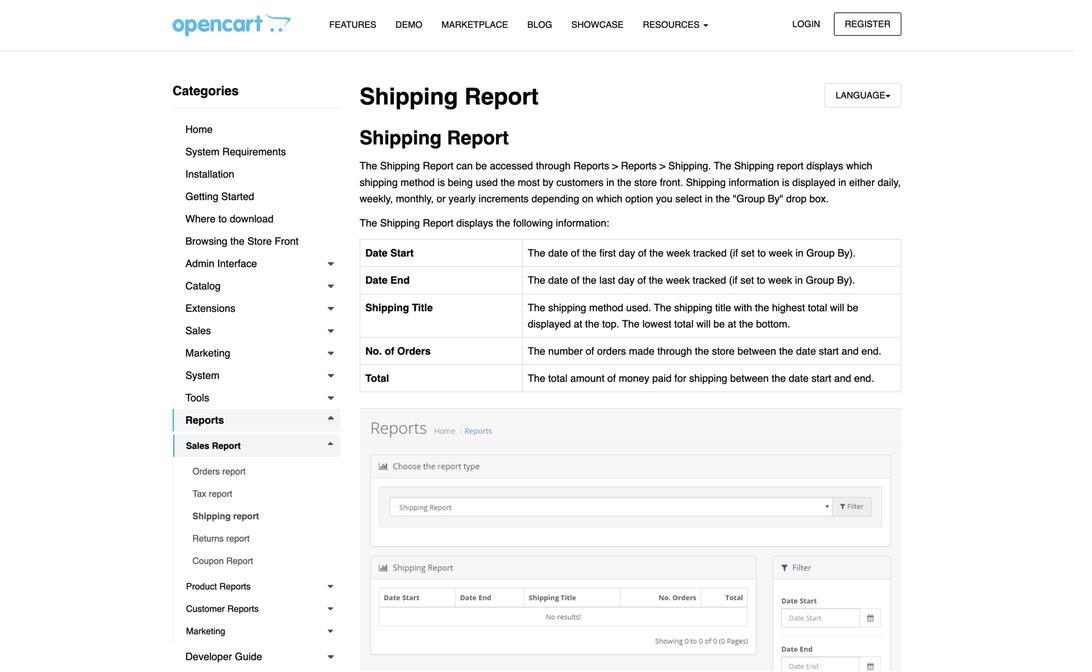 Task type: describe. For each thing, give the bounding box(es) containing it.
in right "select"
[[705, 193, 713, 205]]

no. of orders
[[365, 345, 431, 357]]

amount
[[571, 373, 605, 384]]

demo link
[[386, 13, 432, 36]]

option
[[625, 193, 653, 205]]

by
[[543, 176, 554, 188]]

end
[[390, 274, 410, 286]]

browsing the store front
[[185, 235, 299, 247]]

with
[[734, 302, 752, 314]]

week down by"
[[769, 247, 793, 259]]

categories
[[173, 83, 239, 98]]

sales link
[[173, 320, 341, 342]]

register link
[[834, 12, 902, 36]]

product
[[186, 582, 217, 592]]

of down information:
[[571, 247, 580, 259]]

0 vertical spatial will
[[830, 302, 844, 314]]

information
[[729, 176, 779, 188]]

orders report link
[[180, 460, 341, 483]]

front
[[275, 235, 299, 247]]

getting
[[185, 191, 218, 202]]

tracked for first
[[693, 247, 727, 259]]

the for the shipping report displays the following information:
[[360, 217, 377, 229]]

end. for the number of orders made through the store between the date start and end.
[[862, 345, 882, 357]]

information:
[[556, 217, 609, 229]]

1 vertical spatial marketing link
[[173, 620, 341, 643]]

2 is from the left
[[782, 176, 790, 188]]

drop
[[786, 193, 807, 205]]

resources link
[[633, 13, 718, 36]]

1 vertical spatial displays
[[456, 217, 493, 229]]

group for the date of the first day of the week tracked (if set to week in group by).
[[807, 247, 835, 259]]

started
[[221, 191, 254, 202]]

between for shipping
[[730, 373, 769, 384]]

admin interface
[[185, 258, 257, 270]]

the shipping report displays the following information:
[[360, 217, 609, 229]]

date down highest
[[796, 345, 816, 357]]

method inside the shipping report can be accessed through reports > reports > shipping. the shipping report displays which shipping method is being used the most by customers in the store front. shipping information is displayed in either daily, weekly, monthly, or yearly increments depending on which option you select in the "group by" drop box.
[[401, 176, 435, 188]]

features link
[[320, 13, 386, 36]]

number
[[548, 345, 583, 357]]

used.
[[626, 302, 651, 314]]

in up highest
[[795, 274, 803, 286]]

1 at from the left
[[574, 318, 582, 330]]

0 horizontal spatial which
[[596, 193, 623, 205]]

blog
[[528, 20, 552, 30]]

tracked for last
[[693, 274, 726, 286]]

0 horizontal spatial orders
[[192, 467, 220, 477]]

group for the date of the last day of the week tracked (if set to week in group by).
[[806, 274, 834, 286]]

reports link
[[173, 409, 341, 432]]

date for date start
[[365, 247, 388, 259]]

shipping inside the shipping report can be accessed through reports > reports > shipping. the shipping report displays which shipping method is being used the most by customers in the store front. shipping information is displayed in either daily, weekly, monthly, or yearly increments depending on which option you select in the "group by" drop box.
[[360, 176, 398, 188]]

0 vertical spatial total
[[808, 302, 827, 314]]

2 shipping report from the top
[[360, 127, 509, 149]]

1 vertical spatial total
[[674, 318, 694, 330]]

used
[[476, 176, 498, 188]]

set for the date of the first day of the week tracked (if set to week in group by).
[[741, 247, 755, 259]]

developer guide link
[[173, 646, 341, 668]]

admin interface link
[[173, 253, 341, 275]]

marketplace link
[[432, 13, 518, 36]]

developer
[[185, 651, 232, 663]]

by"
[[768, 193, 783, 205]]

1 vertical spatial through
[[658, 345, 692, 357]]

orders
[[597, 345, 626, 357]]

bottom.
[[756, 318, 790, 330]]

demo
[[396, 20, 422, 30]]

following
[[513, 217, 553, 229]]

in down drop
[[796, 247, 804, 259]]

home link
[[173, 118, 341, 141]]

report for orders report
[[222, 467, 246, 477]]

between for store
[[738, 345, 776, 357]]

no.
[[365, 345, 382, 357]]

the shipping report can be accessed through reports > reports > shipping. the shipping report displays which shipping method is being used the most by customers in the store front. shipping information is displayed in either daily, weekly, monthly, or yearly increments depending on which option you select in the "group by" drop box.
[[360, 160, 901, 205]]

weekly,
[[360, 193, 393, 205]]

store inside the shipping report can be accessed through reports > reports > shipping. the shipping report displays which shipping method is being used the most by customers in the store front. shipping information is displayed in either daily, weekly, monthly, or yearly increments depending on which option you select in the "group by" drop box.
[[634, 176, 657, 188]]

and for the number of orders made through the store between the date start and end.
[[842, 345, 859, 357]]

report for tax report
[[209, 489, 232, 499]]

by). for the date of the last day of the week tracked (if set to week in group by).
[[837, 274, 855, 286]]

product reports link
[[173, 576, 341, 598]]

you
[[656, 193, 673, 205]]

top.
[[602, 318, 619, 330]]

yearly
[[449, 193, 476, 205]]

reports up option
[[621, 160, 657, 172]]

coupon report link
[[180, 550, 341, 572]]

money
[[619, 373, 650, 384]]

reports up customers
[[574, 160, 609, 172]]

2 > from the left
[[660, 160, 666, 172]]

date end
[[365, 274, 410, 286]]

lowest
[[643, 318, 672, 330]]

sales for sales
[[185, 325, 211, 337]]

title
[[412, 302, 433, 314]]

total
[[365, 373, 389, 384]]

language button
[[825, 83, 902, 108]]

method inside the shipping method used. the shipping title with the highest total will be displayed at the top. the lowest total will be at the bottom.
[[589, 302, 623, 314]]

and for the total amount of money paid for shipping between the date start and end.
[[834, 373, 852, 384]]

(if for last
[[729, 274, 738, 286]]

of left orders
[[586, 345, 594, 357]]

tax report link
[[180, 483, 341, 505]]

title
[[715, 302, 731, 314]]

depending
[[532, 193, 579, 205]]

box.
[[810, 193, 829, 205]]

through inside the shipping report can be accessed through reports > reports > shipping. the shipping report displays which shipping method is being used the most by customers in the store front. shipping information is displayed in either daily, weekly, monthly, or yearly increments depending on which option you select in the "group by" drop box.
[[536, 160, 571, 172]]

tax
[[192, 489, 206, 499]]

start for the number of orders made through the store between the date start and end.
[[819, 345, 839, 357]]

day for first
[[619, 247, 635, 259]]

catalog link
[[173, 275, 341, 297]]

home
[[185, 123, 213, 135]]

0 vertical spatial to
[[218, 213, 227, 225]]

of right first
[[638, 247, 647, 259]]

shipping title
[[365, 302, 433, 314]]

daily,
[[878, 176, 901, 188]]

customer
[[186, 604, 225, 614]]

in right customers
[[607, 176, 615, 188]]

shipping report
[[192, 511, 259, 522]]

system for system
[[185, 370, 220, 381]]

end. for the total amount of money paid for shipping between the date start and end.
[[854, 373, 874, 384]]

coupon report
[[192, 556, 253, 566]]

language
[[836, 90, 886, 100]]

of left money
[[607, 373, 616, 384]]

shipping down "the number of orders made through the store between the date start and end."
[[689, 373, 728, 384]]

being
[[448, 176, 473, 188]]

on
[[582, 193, 594, 205]]

displays inside the shipping report can be accessed through reports > reports > shipping. the shipping report displays which shipping method is being used the most by customers in the store front. shipping information is displayed in either daily, weekly, monthly, or yearly increments depending on which option you select in the "group by" drop box.
[[807, 160, 844, 172]]

either
[[849, 176, 875, 188]]

2 at from the left
[[728, 318, 736, 330]]

customer reports
[[186, 604, 259, 614]]

extensions
[[185, 302, 236, 314]]

sales for sales report
[[186, 441, 209, 451]]

of up used.
[[638, 274, 646, 286]]

start
[[390, 247, 414, 259]]

customer reports link
[[173, 598, 341, 620]]

the date of the first day of the week tracked (if set to week in group by).
[[528, 247, 856, 259]]

shipping up number
[[548, 302, 586, 314]]

of left 'last'
[[571, 274, 580, 286]]

week up highest
[[768, 274, 792, 286]]

or
[[437, 193, 446, 205]]

register
[[845, 19, 891, 29]]

the for the date of the first day of the week tracked (if set to week in group by).
[[528, 247, 545, 259]]

0 vertical spatial orders
[[397, 345, 431, 357]]

highest
[[772, 302, 805, 314]]



Task type: locate. For each thing, give the bounding box(es) containing it.
0 horizontal spatial total
[[548, 373, 568, 384]]

1 vertical spatial (if
[[729, 274, 738, 286]]

first
[[600, 247, 616, 259]]

report inside the shipping report can be accessed through reports > reports > shipping. the shipping report displays which shipping method is being used the most by customers in the store front. shipping information is displayed in either daily, weekly, monthly, or yearly increments depending on which option you select in the "group by" drop box.
[[423, 160, 454, 172]]

report up drop
[[777, 160, 804, 172]]

1 vertical spatial method
[[589, 302, 623, 314]]

through up by
[[536, 160, 571, 172]]

1 shipping report from the top
[[360, 83, 539, 110]]

requirements
[[222, 146, 286, 158]]

report
[[777, 160, 804, 172], [222, 467, 246, 477], [209, 489, 232, 499], [233, 511, 259, 522], [226, 534, 250, 544]]

1 system from the top
[[185, 146, 220, 158]]

(if for first
[[730, 247, 738, 259]]

set
[[741, 247, 755, 259], [741, 274, 754, 286]]

0 vertical spatial method
[[401, 176, 435, 188]]

1 vertical spatial and
[[834, 373, 852, 384]]

report for shipping report
[[233, 511, 259, 522]]

the for the total amount of money paid for shipping between the date start and end.
[[528, 373, 545, 384]]

displays down yearly
[[456, 217, 493, 229]]

system requirements link
[[173, 141, 341, 163]]

report right tax
[[209, 489, 232, 499]]

login link
[[782, 12, 831, 36]]

0 vertical spatial tracked
[[693, 247, 727, 259]]

end.
[[862, 345, 882, 357], [854, 373, 874, 384]]

0 horizontal spatial be
[[476, 160, 487, 172]]

1 vertical spatial end.
[[854, 373, 874, 384]]

the for the date of the last day of the week tracked (if set to week in group by).
[[528, 274, 545, 286]]

monthly,
[[396, 193, 434, 205]]

orders report
[[192, 467, 246, 477]]

the for the shipping report can be accessed through reports > reports > shipping. the shipping report displays which shipping method is being used the most by customers in the store front. shipping information is displayed in either daily, weekly, monthly, or yearly increments depending on which option you select in the "group by" drop box.
[[360, 160, 377, 172]]

last
[[600, 274, 615, 286]]

1 vertical spatial be
[[847, 302, 859, 314]]

1 set from the top
[[741, 247, 755, 259]]

reports up customer reports
[[219, 582, 251, 592]]

tracked up "title"
[[693, 274, 726, 286]]

0 horizontal spatial method
[[401, 176, 435, 188]]

sales report link
[[173, 435, 341, 457]]

(if up with
[[729, 274, 738, 286]]

>
[[612, 160, 618, 172], [660, 160, 666, 172]]

0 vertical spatial through
[[536, 160, 571, 172]]

0 vertical spatial store
[[634, 176, 657, 188]]

through up for
[[658, 345, 692, 357]]

marketing down customer
[[186, 626, 225, 637]]

reports down tools at the left bottom of the page
[[185, 414, 224, 426]]

0 vertical spatial marketing link
[[173, 342, 341, 365]]

admin
[[185, 258, 214, 270]]

shipping.
[[669, 160, 711, 172]]

method
[[401, 176, 435, 188], [589, 302, 623, 314]]

the number of orders made through the store between the date start and end.
[[528, 345, 882, 357]]

0 vertical spatial and
[[842, 345, 859, 357]]

at
[[574, 318, 582, 330], [728, 318, 736, 330]]

2 vertical spatial total
[[548, 373, 568, 384]]

of right no. at the left bottom of the page
[[385, 345, 394, 357]]

2 horizontal spatial total
[[808, 302, 827, 314]]

shipping down the date of the last day of the week tracked (if set to week in group by). on the top
[[674, 302, 713, 314]]

0 vertical spatial by).
[[838, 247, 856, 259]]

2 date from the top
[[365, 274, 388, 286]]

method up monthly,
[[401, 176, 435, 188]]

marketplace
[[442, 20, 508, 30]]

store up the total amount of money paid for shipping between the date start and end.
[[712, 345, 735, 357]]

the for the number of orders made through the store between the date start and end.
[[528, 345, 545, 357]]

2 vertical spatial be
[[714, 318, 725, 330]]

2 vertical spatial to
[[757, 274, 766, 286]]

1 horizontal spatial method
[[589, 302, 623, 314]]

to for the date of the first day of the week tracked (if set to week in group by).
[[758, 247, 766, 259]]

day for last
[[618, 274, 635, 286]]

1 vertical spatial by).
[[837, 274, 855, 286]]

date left 'last'
[[548, 274, 568, 286]]

store
[[247, 235, 272, 247]]

accessed
[[490, 160, 533, 172]]

1 vertical spatial date
[[365, 274, 388, 286]]

1 horizontal spatial total
[[674, 318, 694, 330]]

1 vertical spatial system
[[185, 370, 220, 381]]

tracked up the date of the last day of the week tracked (if set to week in group by). on the top
[[693, 247, 727, 259]]

total
[[808, 302, 827, 314], [674, 318, 694, 330], [548, 373, 568, 384]]

developer guide
[[185, 651, 262, 663]]

between
[[738, 345, 776, 357], [730, 373, 769, 384]]

date
[[548, 247, 568, 259], [548, 274, 568, 286], [796, 345, 816, 357], [789, 373, 809, 384]]

between down the bottom.
[[738, 345, 776, 357]]

can
[[456, 160, 473, 172]]

orders up tax report
[[192, 467, 220, 477]]

to up the bottom.
[[757, 274, 766, 286]]

to down "group
[[758, 247, 766, 259]]

displays
[[807, 160, 844, 172], [456, 217, 493, 229]]

resources
[[643, 20, 702, 30]]

installation link
[[173, 163, 341, 185]]

1 horizontal spatial at
[[728, 318, 736, 330]]

which right on
[[596, 193, 623, 205]]

sales up orders report at left bottom
[[186, 441, 209, 451]]

0 horizontal spatial displayed
[[528, 318, 571, 330]]

where to download
[[185, 213, 274, 225]]

total right 'lowest'
[[674, 318, 694, 330]]

0 vertical spatial between
[[738, 345, 776, 357]]

start
[[819, 345, 839, 357], [812, 373, 832, 384]]

1 vertical spatial start
[[812, 373, 832, 384]]

0 horizontal spatial displays
[[456, 217, 493, 229]]

getting started link
[[173, 185, 341, 208]]

will up "the number of orders made through the store between the date start and end."
[[697, 318, 711, 330]]

marketing
[[185, 347, 230, 359], [186, 626, 225, 637]]

store up option
[[634, 176, 657, 188]]

1 vertical spatial store
[[712, 345, 735, 357]]

report for returns report
[[226, 534, 250, 544]]

1 > from the left
[[612, 160, 618, 172]]

1 vertical spatial day
[[618, 274, 635, 286]]

1 vertical spatial will
[[697, 318, 711, 330]]

marketing down extensions
[[185, 347, 230, 359]]

date left 'end' on the top left of page
[[365, 274, 388, 286]]

returns report
[[192, 534, 250, 544]]

shipping up weekly,
[[360, 176, 398, 188]]

1 horizontal spatial will
[[830, 302, 844, 314]]

0 horizontal spatial at
[[574, 318, 582, 330]]

1 vertical spatial sales
[[186, 441, 209, 451]]

set up with
[[741, 274, 754, 286]]

admin shipping report image
[[360, 408, 902, 671]]

total right highest
[[808, 302, 827, 314]]

1 horizontal spatial displayed
[[793, 176, 836, 188]]

returns report link
[[180, 528, 341, 550]]

returns
[[192, 534, 224, 544]]

1 vertical spatial to
[[758, 247, 766, 259]]

report inside the shipping report can be accessed through reports > reports > shipping. the shipping report displays which shipping method is being used the most by customers in the store front. shipping information is displayed in either daily, weekly, monthly, or yearly increments depending on which option you select in the "group by" drop box.
[[777, 160, 804, 172]]

sales
[[185, 325, 211, 337], [186, 441, 209, 451]]

be inside the shipping report can be accessed through reports > reports > shipping. the shipping report displays which shipping method is being used the most by customers in the store front. shipping information is displayed in either daily, weekly, monthly, or yearly increments depending on which option you select in the "group by" drop box.
[[476, 160, 487, 172]]

1 vertical spatial group
[[806, 274, 834, 286]]

most
[[518, 176, 540, 188]]

tools link
[[173, 387, 341, 409]]

the for the shipping method used. the shipping title with the highest total will be displayed at the top. the lowest total will be at the bottom.
[[528, 302, 545, 314]]

at down "title"
[[728, 318, 736, 330]]

the date of the last day of the week tracked (if set to week in group by).
[[528, 274, 855, 286]]

0 vertical spatial start
[[819, 345, 839, 357]]

where to download link
[[173, 208, 341, 230]]

0 horizontal spatial >
[[612, 160, 618, 172]]

made
[[629, 345, 655, 357]]

will right highest
[[830, 302, 844, 314]]

the shipping method used. the shipping title with the highest total will be displayed at the top. the lowest total will be at the bottom.
[[528, 302, 859, 330]]

0 vertical spatial group
[[807, 247, 835, 259]]

1 vertical spatial orders
[[192, 467, 220, 477]]

features
[[329, 20, 376, 30]]

0 vertical spatial which
[[846, 160, 873, 172]]

total down number
[[548, 373, 568, 384]]

0 horizontal spatial store
[[634, 176, 657, 188]]

0 horizontal spatial will
[[697, 318, 711, 330]]

0 horizontal spatial is
[[438, 176, 445, 188]]

2 horizontal spatial be
[[847, 302, 859, 314]]

1 date from the top
[[365, 247, 388, 259]]

0 vertical spatial date
[[365, 247, 388, 259]]

where
[[185, 213, 216, 225]]

(if up the date of the last day of the week tracked (if set to week in group by). on the top
[[730, 247, 738, 259]]

front.
[[660, 176, 683, 188]]

sales down extensions
[[185, 325, 211, 337]]

start for the total amount of money paid for shipping between the date start and end.
[[812, 373, 832, 384]]

system up tools at the left bottom of the page
[[185, 370, 220, 381]]

report down shipping report
[[226, 534, 250, 544]]

to right where
[[218, 213, 227, 225]]

store
[[634, 176, 657, 188], [712, 345, 735, 357]]

0 vertical spatial system
[[185, 146, 220, 158]]

0 vertical spatial day
[[619, 247, 635, 259]]

0 vertical spatial end.
[[862, 345, 882, 357]]

extensions link
[[173, 297, 341, 320]]

increments
[[479, 193, 529, 205]]

group
[[807, 247, 835, 259], [806, 274, 834, 286]]

will
[[830, 302, 844, 314], [697, 318, 711, 330]]

1 horizontal spatial which
[[846, 160, 873, 172]]

to
[[218, 213, 227, 225], [758, 247, 766, 259], [757, 274, 766, 286]]

which up the either
[[846, 160, 873, 172]]

1 horizontal spatial be
[[714, 318, 725, 330]]

displayed
[[793, 176, 836, 188], [528, 318, 571, 330]]

date down the bottom.
[[789, 373, 809, 384]]

1 vertical spatial between
[[730, 373, 769, 384]]

set down "group
[[741, 247, 755, 259]]

1 vertical spatial displayed
[[528, 318, 571, 330]]

2 system from the top
[[185, 370, 220, 381]]

0 vertical spatial shipping report
[[360, 83, 539, 110]]

week up the date of the last day of the week tracked (if set to week in group by). on the top
[[667, 247, 691, 259]]

browsing
[[185, 235, 228, 247]]

1 vertical spatial tracked
[[693, 274, 726, 286]]

interface
[[217, 258, 257, 270]]

displayed up number
[[528, 318, 571, 330]]

1 horizontal spatial through
[[658, 345, 692, 357]]

1 vertical spatial shipping report
[[360, 127, 509, 149]]

marketing link down extensions link
[[173, 342, 341, 365]]

and
[[842, 345, 859, 357], [834, 373, 852, 384]]

at up number
[[574, 318, 582, 330]]

sales report
[[186, 441, 241, 451]]

0 vertical spatial be
[[476, 160, 487, 172]]

0 vertical spatial set
[[741, 247, 755, 259]]

0 vertical spatial sales
[[185, 325, 211, 337]]

displayed inside the shipping method used. the shipping title with the highest total will be displayed at the top. the lowest total will be at the bottom.
[[528, 318, 571, 330]]

0 vertical spatial displays
[[807, 160, 844, 172]]

customers
[[557, 176, 604, 188]]

0 vertical spatial displayed
[[793, 176, 836, 188]]

through
[[536, 160, 571, 172], [658, 345, 692, 357]]

in left the either
[[839, 176, 847, 188]]

product reports
[[186, 582, 251, 592]]

1 is from the left
[[438, 176, 445, 188]]

showcase link
[[562, 13, 633, 36]]

is up by"
[[782, 176, 790, 188]]

date for date end
[[365, 274, 388, 286]]

report up returns report link
[[233, 511, 259, 522]]

is up 'or'
[[438, 176, 445, 188]]

system for system requirements
[[185, 146, 220, 158]]

1 horizontal spatial >
[[660, 160, 666, 172]]

between down "the number of orders made through the store between the date start and end."
[[730, 373, 769, 384]]

displayed up the box. at the top right
[[793, 176, 836, 188]]

day right first
[[619, 247, 635, 259]]

reports down "product reports" link
[[227, 604, 259, 614]]

day right 'last'
[[618, 274, 635, 286]]

coupon
[[192, 556, 224, 566]]

(if
[[730, 247, 738, 259], [729, 274, 738, 286]]

"group
[[733, 193, 765, 205]]

0 horizontal spatial through
[[536, 160, 571, 172]]

by). for the date of the first day of the week tracked (if set to week in group by).
[[838, 247, 856, 259]]

shipping report link
[[180, 505, 341, 528]]

0 vertical spatial marketing
[[185, 347, 230, 359]]

1 horizontal spatial is
[[782, 176, 790, 188]]

date left start
[[365, 247, 388, 259]]

to for the date of the last day of the week tracked (if set to week in group by).
[[757, 274, 766, 286]]

2 set from the top
[[741, 274, 754, 286]]

week
[[667, 247, 691, 259], [769, 247, 793, 259], [666, 274, 690, 286], [768, 274, 792, 286]]

marketing link up developer guide link
[[173, 620, 341, 643]]

0 vertical spatial (if
[[730, 247, 738, 259]]

1 horizontal spatial displays
[[807, 160, 844, 172]]

orders right no. at the left bottom of the page
[[397, 345, 431, 357]]

set for the date of the last day of the week tracked (if set to week in group by).
[[741, 274, 754, 286]]

reports inside "link"
[[185, 414, 224, 426]]

for
[[675, 373, 687, 384]]

date down information:
[[548, 247, 568, 259]]

showcase
[[572, 20, 624, 30]]

method up top.
[[589, 302, 623, 314]]

system down 'home' on the left of the page
[[185, 146, 220, 158]]

the
[[501, 176, 515, 188], [617, 176, 632, 188], [716, 193, 730, 205], [496, 217, 510, 229], [230, 235, 245, 247], [582, 247, 597, 259], [650, 247, 664, 259], [582, 274, 597, 286], [649, 274, 663, 286], [755, 302, 769, 314], [585, 318, 600, 330], [739, 318, 753, 330], [695, 345, 709, 357], [779, 345, 793, 357], [772, 373, 786, 384]]

1 horizontal spatial store
[[712, 345, 735, 357]]

opencart - open source shopping cart solution image
[[173, 13, 291, 36]]

displayed inside the shipping report can be accessed through reports > reports > shipping. the shipping report displays which shipping method is being used the most by customers in the store front. shipping information is displayed in either daily, weekly, monthly, or yearly increments depending on which option you select in the "group by" drop box.
[[793, 176, 836, 188]]

1 vertical spatial marketing
[[186, 626, 225, 637]]

download
[[230, 213, 274, 225]]

system requirements
[[185, 146, 286, 158]]

1 vertical spatial set
[[741, 274, 754, 286]]

displays up the box. at the top right
[[807, 160, 844, 172]]

1 horizontal spatial orders
[[397, 345, 431, 357]]

1 vertical spatial which
[[596, 193, 623, 205]]

select
[[676, 193, 702, 205]]

report inside "link"
[[226, 556, 253, 566]]

by).
[[838, 247, 856, 259], [837, 274, 855, 286]]

report up tax report
[[222, 467, 246, 477]]

week down the date of the first day of the week tracked (if set to week in group by).
[[666, 274, 690, 286]]



Task type: vqa. For each thing, say whether or not it's contained in the screenshot.
the top displayed
yes



